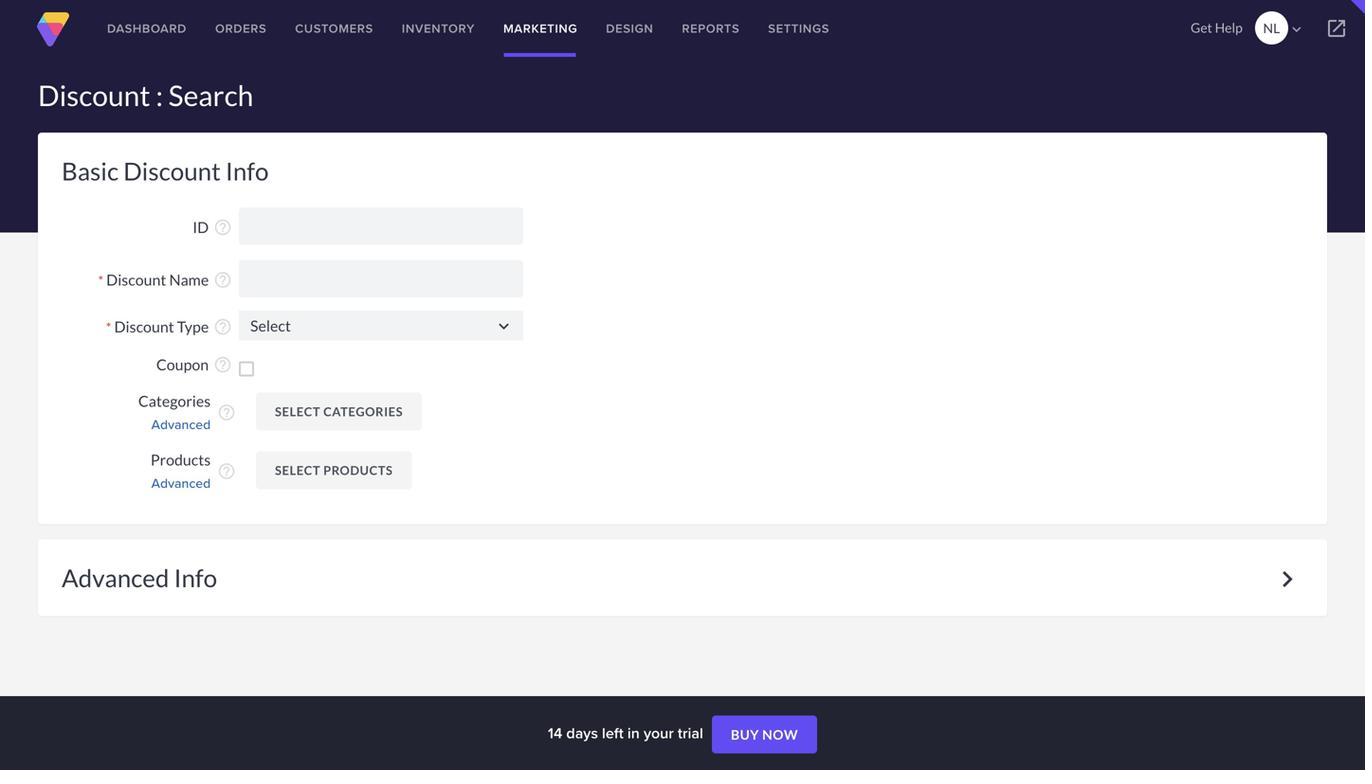 Task type: describe. For each thing, give the bounding box(es) containing it.
help_outline inside coupon help_outline
[[213, 356, 232, 375]]

 link
[[1308, 0, 1365, 57]]

now
[[762, 727, 798, 743]]

id help_outline
[[193, 218, 232, 237]]

:
[[156, 78, 163, 112]]

help_outline inside categories advanced help_outline
[[217, 403, 236, 422]]

advanced info
[[62, 563, 217, 593]]

expand_more
[[1271, 563, 1304, 596]]

design
[[606, 19, 654, 37]]

orders
[[215, 19, 267, 37]]

nl
[[1263, 20, 1280, 36]]

settings
[[768, 19, 830, 37]]

select categories
[[275, 404, 403, 419]]

your
[[644, 722, 674, 745]]

categories inside categories advanced help_outline
[[138, 392, 211, 411]]

get help
[[1191, 19, 1243, 36]]

id
[[193, 218, 209, 236]]

* discount name help_outline
[[98, 270, 232, 290]]

* discount type help_outline
[[106, 317, 232, 337]]

advanced for products advanced help_outline
[[151, 474, 211, 493]]

select for categories advanced help_outline
[[275, 404, 321, 419]]

advanced link for categories advanced help_outline
[[64, 415, 211, 435]]

buy now link
[[712, 716, 817, 754]]

get
[[1191, 19, 1213, 36]]

days
[[566, 722, 598, 745]]


[[1288, 21, 1305, 38]]

discount left :
[[38, 78, 150, 112]]

discount : search
[[38, 78, 253, 112]]

0 vertical spatial info
[[226, 156, 269, 186]]

advanced link for products advanced help_outline
[[64, 474, 211, 493]]

discount for * discount name help_outline
[[106, 270, 166, 289]]

dashboard link
[[93, 0, 201, 57]]

type
[[177, 317, 209, 336]]

trial
[[678, 722, 703, 745]]

coupon
[[156, 355, 209, 374]]

select for products advanced help_outline
[[275, 463, 321, 478]]

help_outline inside products advanced help_outline
[[217, 462, 236, 481]]

advanced for categories advanced help_outline
[[151, 415, 211, 434]]

categories advanced help_outline
[[138, 392, 236, 434]]

search
[[168, 78, 253, 112]]



Task type: locate. For each thing, give the bounding box(es) containing it.
help_outline right id
[[213, 218, 232, 237]]

None text field
[[239, 208, 523, 245], [239, 260, 523, 298], [239, 208, 523, 245], [239, 260, 523, 298]]

buy now
[[731, 727, 798, 743]]

discount
[[38, 78, 150, 112], [123, 156, 221, 186], [106, 270, 166, 289], [114, 317, 174, 336]]

1 vertical spatial info
[[174, 563, 217, 593]]

1 select from the top
[[275, 404, 321, 419]]

discount up id
[[123, 156, 221, 186]]

select products
[[275, 463, 393, 478]]

0 vertical spatial select
[[275, 404, 321, 419]]

1 vertical spatial select
[[275, 463, 321, 478]]

select
[[275, 404, 321, 419], [275, 463, 321, 478]]


[[1325, 17, 1348, 40]]

0 horizontal spatial info
[[174, 563, 217, 593]]

1 vertical spatial *
[[106, 319, 111, 335]]

0 vertical spatial *
[[98, 272, 103, 288]]

1 horizontal spatial categories
[[323, 404, 403, 419]]

basic discount info
[[62, 156, 269, 186]]

help_outline inside id help_outline
[[213, 218, 232, 237]]

help_outline
[[213, 218, 232, 237], [213, 271, 232, 290], [213, 318, 232, 337], [213, 356, 232, 375], [217, 403, 236, 422], [217, 462, 236, 481]]

* left name
[[98, 272, 103, 288]]

help_outline down coupon help_outline
[[217, 403, 236, 422]]

advanced link up products advanced help_outline
[[64, 415, 211, 435]]

1 vertical spatial advanced link
[[64, 474, 211, 493]]

1 horizontal spatial *
[[106, 319, 111, 335]]

advanced inside categories advanced help_outline
[[151, 415, 211, 434]]

categories up select products link
[[323, 404, 403, 419]]

advanced link down categories advanced help_outline
[[64, 474, 211, 493]]

select down select categories link
[[275, 463, 321, 478]]

advanced inside products advanced help_outline
[[151, 474, 211, 493]]

1 vertical spatial advanced
[[151, 474, 211, 493]]

advanced
[[151, 415, 211, 434], [151, 474, 211, 493], [62, 563, 169, 593]]

help_outline right name
[[213, 271, 232, 290]]

in
[[628, 722, 640, 745]]

select categories link
[[256, 393, 422, 431]]

buy
[[731, 727, 759, 743]]


[[494, 317, 514, 337]]

* inside * discount name help_outline
[[98, 272, 103, 288]]

* for * discount type help_outline
[[106, 319, 111, 335]]

inventory
[[402, 19, 475, 37]]

* down * discount name help_outline
[[106, 319, 111, 335]]

help_outline down categories advanced help_outline
[[217, 462, 236, 481]]

discount inside * discount type help_outline
[[114, 317, 174, 336]]

0 vertical spatial advanced link
[[64, 415, 211, 435]]

products
[[151, 451, 211, 469], [323, 463, 393, 478]]

left
[[602, 722, 624, 745]]

products advanced help_outline
[[151, 451, 236, 493]]

discount inside * discount name help_outline
[[106, 270, 166, 289]]

select products link
[[256, 452, 412, 489]]

help_outline inside * discount name help_outline
[[213, 271, 232, 290]]

products down categories advanced help_outline
[[151, 451, 211, 469]]

0 horizontal spatial *
[[98, 272, 103, 288]]

coupon help_outline
[[156, 355, 232, 375]]

help_outline right type
[[213, 318, 232, 337]]

reports
[[682, 19, 740, 37]]

products inside products advanced help_outline
[[151, 451, 211, 469]]

discount for * discount type help_outline
[[114, 317, 174, 336]]

products down select categories link
[[323, 463, 393, 478]]

help
[[1215, 19, 1243, 36]]

14 days left in your trial
[[548, 722, 707, 745]]

14
[[548, 722, 563, 745]]

discount left name
[[106, 270, 166, 289]]

*
[[98, 272, 103, 288], [106, 319, 111, 335]]

discount for basic discount info
[[123, 156, 221, 186]]

discount left type
[[114, 317, 174, 336]]

* for * discount name help_outline
[[98, 272, 103, 288]]

* inside * discount type help_outline
[[106, 319, 111, 335]]

dashboard
[[107, 19, 187, 37]]

help_outline right coupon
[[213, 356, 232, 375]]

nl 
[[1263, 20, 1305, 38]]

basic
[[62, 156, 119, 186]]

0 horizontal spatial products
[[151, 451, 211, 469]]

2 select from the top
[[275, 463, 321, 478]]

None text field
[[239, 311, 523, 341]]

select up select products link
[[275, 404, 321, 419]]

marketing
[[503, 19, 578, 37]]

advanced link
[[64, 415, 211, 435], [64, 474, 211, 493]]

name
[[169, 270, 209, 289]]

1 horizontal spatial products
[[323, 463, 393, 478]]

1 advanced link from the top
[[64, 415, 211, 435]]

0 vertical spatial advanced
[[151, 415, 211, 434]]

1 horizontal spatial info
[[226, 156, 269, 186]]

info
[[226, 156, 269, 186], [174, 563, 217, 593]]

categories down coupon
[[138, 392, 211, 411]]

customers
[[295, 19, 373, 37]]

2 vertical spatial advanced
[[62, 563, 169, 593]]

help_outline inside * discount type help_outline
[[213, 318, 232, 337]]

0 horizontal spatial categories
[[138, 392, 211, 411]]

2 advanced link from the top
[[64, 474, 211, 493]]

categories
[[138, 392, 211, 411], [323, 404, 403, 419]]



Task type: vqa. For each thing, say whether or not it's contained in the screenshot.
Categories
yes



